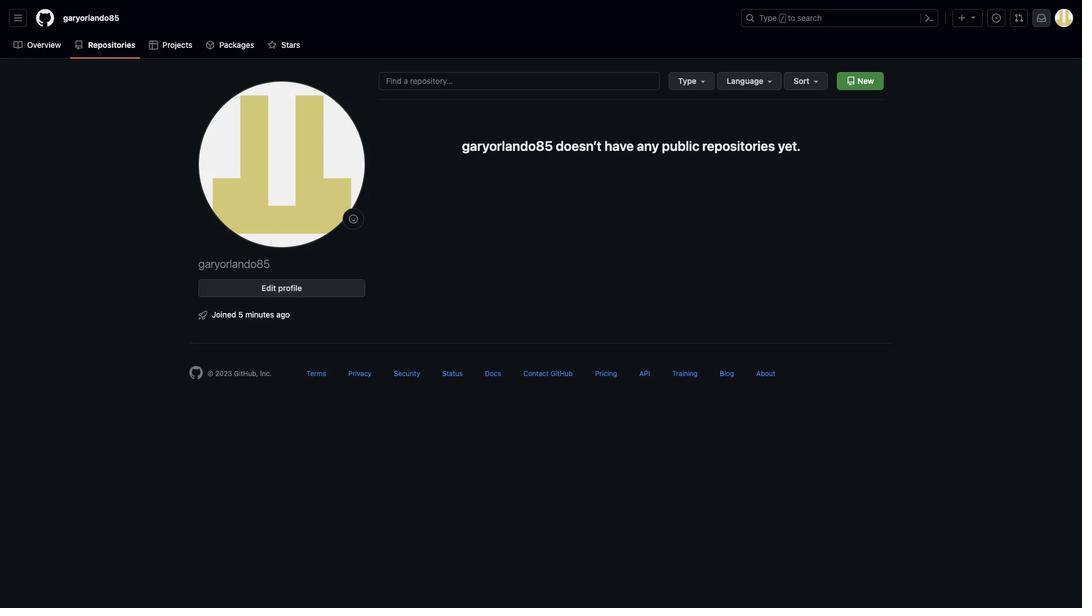 Task type: describe. For each thing, give the bounding box(es) containing it.
projects
[[163, 40, 192, 50]]

0 horizontal spatial garyorlando85
[[63, 13, 119, 23]]

repo image for "repositories" link
[[75, 41, 84, 50]]

language button
[[717, 72, 782, 90]]

type button
[[669, 72, 715, 90]]

docs link
[[485, 370, 501, 378]]

pricing link
[[595, 370, 617, 378]]

search
[[798, 13, 822, 23]]

1 horizontal spatial garyorlando85
[[198, 257, 270, 270]]

docs
[[485, 370, 501, 378]]

stars link
[[263, 37, 305, 54]]

edit profile button
[[198, 280, 365, 298]]

language
[[727, 76, 764, 86]]

homepage image
[[36, 9, 54, 27]]

plus image
[[958, 14, 967, 23]]

overview link
[[9, 37, 66, 54]]

packages link
[[201, 37, 259, 54]]

repositories
[[703, 138, 775, 154]]

table image
[[149, 41, 158, 50]]

new
[[856, 76, 874, 86]]

about link
[[757, 370, 776, 378]]

contact github
[[524, 370, 573, 378]]

public
[[662, 138, 700, 154]]

any
[[637, 138, 659, 154]]

projects link
[[145, 37, 197, 54]]

git pull request image
[[1015, 14, 1024, 23]]

Repositories search field
[[379, 72, 828, 90]]

blog link
[[720, 370, 734, 378]]

api link
[[640, 370, 650, 378]]

ago
[[276, 310, 290, 319]]

sort
[[794, 76, 810, 86]]

contact github link
[[524, 370, 573, 378]]

garyorlando85 doesn't have any public repositories yet.
[[462, 138, 801, 154]]

edit profile
[[262, 284, 302, 293]]

training
[[673, 370, 698, 378]]

©
[[207, 370, 214, 378]]

yet.
[[778, 138, 801, 154]]

sort button
[[784, 72, 828, 90]]

homepage image
[[189, 366, 203, 380]]

minutes
[[245, 310, 274, 319]]

book image
[[14, 41, 23, 50]]

blog
[[720, 370, 734, 378]]

repo image for 'new' link
[[847, 77, 856, 86]]

issue opened image
[[992, 14, 1001, 23]]

status link
[[443, 370, 463, 378]]

/
[[781, 15, 785, 23]]

star image
[[268, 41, 277, 50]]

about
[[757, 370, 776, 378]]

github,
[[234, 370, 258, 378]]



Task type: locate. For each thing, give the bounding box(es) containing it.
2 horizontal spatial garyorlando85
[[462, 138, 553, 154]]

2 vertical spatial garyorlando85
[[198, 257, 270, 270]]

repo image down garyorlando85 link
[[75, 41, 84, 50]]

overview
[[27, 40, 61, 50]]

training link
[[673, 370, 698, 378]]

Find a repository… search field
[[379, 72, 660, 90]]

repositories link
[[70, 37, 140, 54]]

repo image
[[75, 41, 84, 50], [847, 77, 856, 86]]

1 horizontal spatial type
[[759, 13, 777, 23]]

joined 5 minutes ago
[[212, 310, 290, 319]]

footer containing © 2023 github, inc.
[[180, 343, 902, 408]]

2023
[[215, 370, 232, 378]]

command palette image
[[925, 14, 934, 23]]

rocket image
[[198, 311, 207, 320]]

1 vertical spatial type
[[678, 76, 697, 86]]

1 horizontal spatial repo image
[[847, 77, 856, 86]]

profile
[[278, 284, 302, 293]]

package image
[[206, 41, 215, 50]]

joined
[[212, 310, 236, 319]]

stars
[[281, 40, 300, 50]]

packages
[[219, 40, 254, 50]]

terms
[[307, 370, 326, 378]]

1 vertical spatial garyorlando85
[[462, 138, 553, 154]]

new link
[[837, 72, 884, 90]]

type / to search
[[759, 13, 822, 23]]

edit
[[262, 284, 276, 293]]

doesn't
[[556, 138, 602, 154]]

type for type
[[678, 76, 697, 86]]

repo image inside 'new' link
[[847, 77, 856, 86]]

1 vertical spatial repo image
[[847, 77, 856, 86]]

api
[[640, 370, 650, 378]]

contact
[[524, 370, 549, 378]]

type
[[759, 13, 777, 23], [678, 76, 697, 86]]

type inside popup button
[[678, 76, 697, 86]]

0 vertical spatial garyorlando85
[[63, 13, 119, 23]]

notifications image
[[1037, 14, 1046, 23]]

terms link
[[307, 370, 326, 378]]

privacy
[[349, 370, 372, 378]]

to
[[788, 13, 796, 23]]

security link
[[394, 370, 420, 378]]

repositories
[[88, 40, 136, 50]]

have
[[605, 138, 634, 154]]

0 vertical spatial repo image
[[75, 41, 84, 50]]

5
[[238, 310, 243, 319]]

0 vertical spatial type
[[759, 13, 777, 23]]

pricing
[[595, 370, 617, 378]]

type for type / to search
[[759, 13, 777, 23]]

0 horizontal spatial repo image
[[75, 41, 84, 50]]

0 horizontal spatial type
[[678, 76, 697, 86]]

status
[[443, 370, 463, 378]]

footer
[[180, 343, 902, 408]]

triangle down image
[[969, 13, 978, 22]]

change your avatar image
[[198, 81, 365, 248]]

github
[[551, 370, 573, 378]]

garyorlando85 link
[[59, 9, 124, 27]]

security
[[394, 370, 420, 378]]

smiley image
[[349, 215, 358, 224]]

repo image right the sort popup button
[[847, 77, 856, 86]]

garyorlando85
[[63, 13, 119, 23], [462, 138, 553, 154], [198, 257, 270, 270]]

inc.
[[260, 370, 272, 378]]

privacy link
[[349, 370, 372, 378]]

© 2023 github, inc.
[[207, 370, 272, 378]]



Task type: vqa. For each thing, say whether or not it's contained in the screenshot.
Send feedback "LINK"
no



